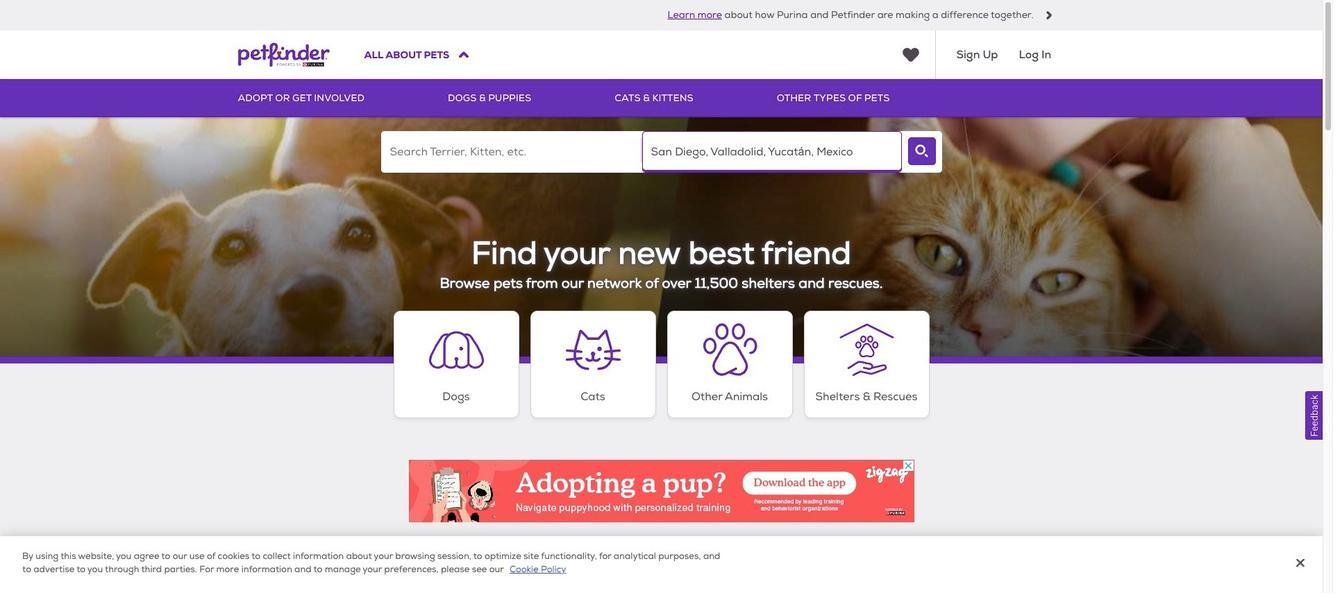 Task type: describe. For each thing, give the bounding box(es) containing it.
advertisement element
[[409, 460, 915, 523]]



Task type: locate. For each thing, give the bounding box(es) containing it.
Enter City, State, or ZIP text field
[[642, 131, 902, 173]]

petfinder logo image
[[238, 31, 330, 79]]

primary element
[[238, 79, 1085, 117]]

Search Terrier, Kitten, etc. text field
[[381, 131, 641, 173]]

9c2b2 image
[[1045, 11, 1053, 19]]

privacy alert dialog
[[0, 537, 1323, 594]]



Task type: vqa. For each thing, say whether or not it's contained in the screenshot.
text field
no



